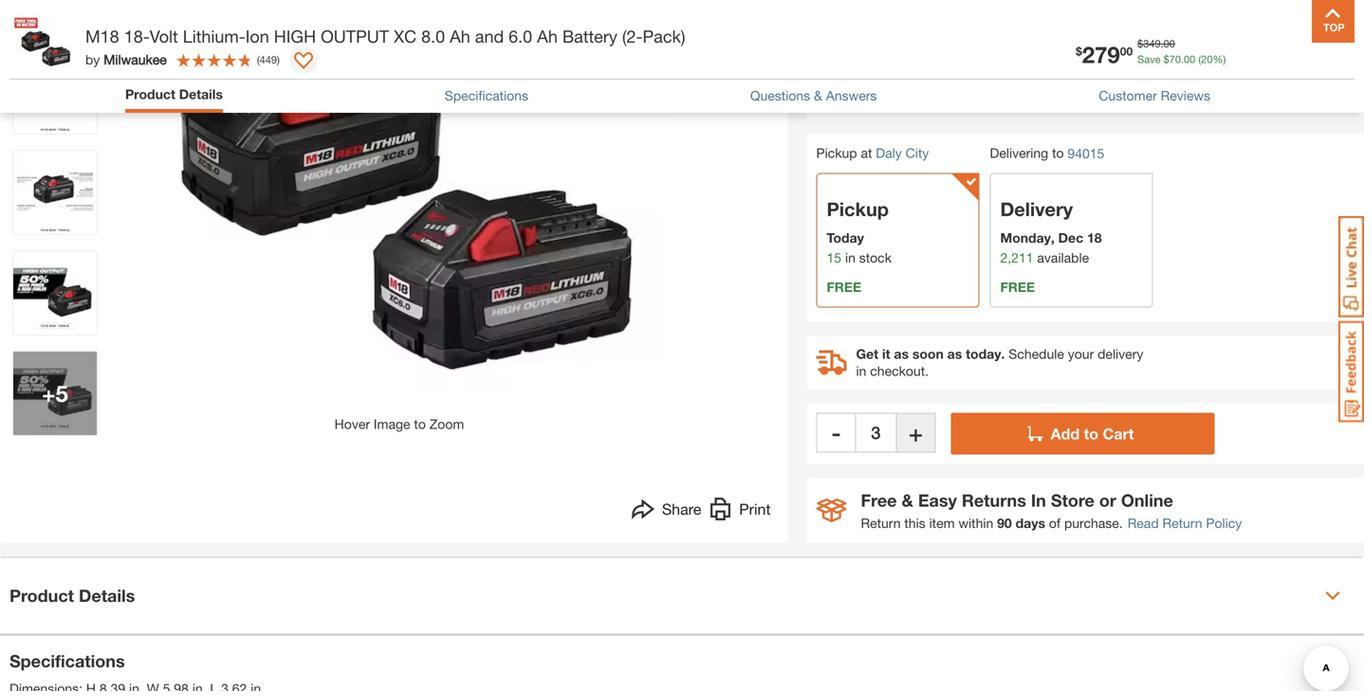 Task type: vqa. For each thing, say whether or not it's contained in the screenshot.
OFF
no



Task type: locate. For each thing, give the bounding box(es) containing it.
to left zoom
[[414, 417, 426, 432]]

0 horizontal spatial specifications
[[9, 651, 125, 672]]

return down free
[[861, 516, 901, 531]]

save
[[1138, 53, 1161, 65]]

product
[[125, 86, 175, 102], [9, 586, 74, 606]]

free for delivery
[[1000, 279, 1035, 295]]

within
[[959, 516, 994, 531]]

in down get
[[856, 363, 867, 379]]

milwaukee power tool batteries 48 11 1868 40.2 image
[[13, 50, 97, 134]]

00
[[1164, 37, 1175, 50], [1120, 45, 1133, 58], [1184, 53, 1196, 65]]

in inside pickup today 15 in stock
[[845, 250, 856, 266]]

pickup
[[816, 145, 857, 161], [827, 198, 889, 221]]

0 vertical spatial &
[[814, 88, 822, 103]]

&
[[814, 88, 822, 103], [902, 491, 913, 511]]

1 horizontal spatial product
[[125, 86, 175, 102]]

stock down today
[[859, 250, 892, 266]]

$ up save
[[1138, 37, 1143, 50]]

icon image
[[816, 499, 847, 523]]

& left answers
[[814, 88, 822, 103]]

1 horizontal spatial specifications
[[445, 88, 528, 103]]

449
[[260, 53, 277, 66]]

checkout.
[[870, 363, 929, 379]]

delivery
[[1000, 198, 1073, 221]]

pickup up today
[[827, 198, 889, 221]]

share button
[[632, 498, 701, 526]]

1 horizontal spatial .
[[1181, 53, 1184, 65]]

return right read
[[1163, 516, 1203, 531]]

2 vertical spatial in
[[856, 363, 867, 379]]

18-
[[124, 26, 150, 46]]

(
[[1199, 53, 1201, 65], [257, 53, 260, 66]]

pickup inside pickup today 15 in stock
[[827, 198, 889, 221]]

or
[[1099, 491, 1117, 511]]

1 vertical spatial product details
[[9, 586, 135, 606]]

ah right 8.0
[[450, 26, 470, 46]]

as
[[894, 346, 909, 362], [947, 346, 962, 362]]

$
[[1138, 37, 1143, 50], [1076, 45, 1082, 58], [1164, 53, 1170, 65]]

2 ( from the left
[[257, 53, 260, 66]]

0 horizontal spatial &
[[814, 88, 822, 103]]

as right it at bottom right
[[894, 346, 909, 362]]

1 horizontal spatial to
[[1052, 145, 1064, 161]]

return
[[861, 516, 901, 531], [1163, 516, 1203, 531]]

lithium-
[[183, 26, 246, 46]]

to left 94015
[[1052, 145, 1064, 161]]

00 up 70
[[1164, 37, 1175, 50]]

get
[[856, 346, 879, 362]]

- button
[[816, 413, 856, 453]]

1 horizontal spatial ah
[[537, 26, 558, 46]]

0 vertical spatial 15
[[835, 86, 852, 104]]

xc
[[394, 26, 417, 46]]

+ 5
[[42, 380, 68, 407]]

stock inside pickup today 15 in stock
[[859, 250, 892, 266]]

2 free from the left
[[1000, 279, 1035, 295]]

1 ( from the left
[[1199, 53, 1201, 65]]

product details button
[[125, 84, 223, 108], [125, 84, 223, 104], [0, 558, 1364, 634]]

questions & answers button
[[750, 86, 877, 106], [750, 86, 877, 106]]

in down today
[[845, 250, 856, 266]]

0 horizontal spatial details
[[79, 586, 135, 606]]

5
[[56, 380, 68, 407]]

1 horizontal spatial 00
[[1164, 37, 1175, 50]]

& up this
[[902, 491, 913, 511]]

specifications button
[[445, 86, 528, 106], [445, 86, 528, 106], [0, 636, 1364, 692]]

0 vertical spatial pickup
[[816, 145, 857, 161]]

0 horizontal spatial free
[[827, 279, 861, 295]]

1 horizontal spatial free
[[1000, 279, 1035, 295]]

8.0
[[421, 26, 445, 46]]

to inside the delivering to 94015
[[1052, 145, 1064, 161]]

stock up daly
[[872, 86, 910, 104]]

0 horizontal spatial return
[[861, 516, 901, 531]]

item
[[929, 516, 955, 531]]

1 horizontal spatial return
[[1163, 516, 1203, 531]]

0 horizontal spatial as
[[894, 346, 909, 362]]

0 horizontal spatial (
[[257, 53, 260, 66]]

0 horizontal spatial product
[[9, 586, 74, 606]]

city
[[906, 145, 929, 161]]

0 vertical spatial stock
[[872, 86, 910, 104]]

in inside schedule your delivery in checkout.
[[856, 363, 867, 379]]

0 horizontal spatial 00
[[1120, 45, 1133, 58]]

pickup for pickup today 15 in stock
[[827, 198, 889, 221]]

dec
[[1058, 230, 1084, 246]]

schedule your delivery in checkout.
[[856, 346, 1144, 379]]

None field
[[856, 413, 896, 453]]

1 vertical spatial details
[[79, 586, 135, 606]]

questions
[[750, 88, 810, 103]]

1 vertical spatial &
[[902, 491, 913, 511]]

stock
[[872, 86, 910, 104], [859, 250, 892, 266]]

20
[[1201, 53, 1213, 65]]

schedule
[[1009, 346, 1064, 362]]

& inside free & easy returns in store or online return this item within 90 days of purchase. read return policy
[[902, 491, 913, 511]]

1 as from the left
[[894, 346, 909, 362]]

1 vertical spatial pickup
[[827, 198, 889, 221]]

2 horizontal spatial to
[[1084, 425, 1099, 443]]

milwaukee power tool batteries 48 11 1868 a0.3 image
[[13, 151, 97, 234]]

279
[[1082, 41, 1120, 68]]

image
[[374, 417, 410, 432]]

to right add
[[1084, 425, 1099, 443]]

$ left save
[[1076, 45, 1082, 58]]

0 vertical spatial product details
[[125, 86, 223, 102]]

m18 18-volt lithium-ion high output xc 8.0 ah and 6.0 ah battery (2-pack)
[[85, 26, 685, 46]]

1 free from the left
[[827, 279, 861, 295]]

to
[[1052, 145, 1064, 161], [414, 417, 426, 432], [1084, 425, 1099, 443]]

in for pickup
[[845, 250, 856, 266]]

today
[[827, 230, 864, 246]]

0 vertical spatial specifications
[[445, 88, 528, 103]]

0 horizontal spatial ah
[[450, 26, 470, 46]]

today.
[[966, 346, 1005, 362]]

in up the at
[[856, 86, 868, 104]]

easy
[[918, 491, 957, 511]]

0 horizontal spatial $
[[1076, 45, 1082, 58]]

print
[[739, 501, 771, 519]]

available
[[1037, 250, 1089, 266]]

free down today
[[827, 279, 861, 295]]

6.0
[[509, 26, 532, 46]]

1 vertical spatial .
[[1181, 53, 1184, 65]]

1 vertical spatial 15
[[827, 250, 842, 266]]

(2-
[[622, 26, 643, 46]]

customer reviews button
[[1099, 86, 1211, 106], [1099, 86, 1211, 106]]

$ right save
[[1164, 53, 1170, 65]]

1 horizontal spatial (
[[1199, 53, 1201, 65]]

1 vertical spatial product
[[9, 586, 74, 606]]

1 horizontal spatial as
[[947, 346, 962, 362]]

00 right 70
[[1184, 53, 1196, 65]]

0 vertical spatial .
[[1161, 37, 1164, 50]]

ah right 6.0
[[537, 26, 558, 46]]

$ 279 00 $ 349 . 00 save $ 70 . 00 ( 20 %)
[[1076, 37, 1226, 68]]

hover image to zoom button
[[115, 0, 684, 435]]

1 horizontal spatial &
[[902, 491, 913, 511]]

top button
[[1312, 0, 1355, 43]]

pickup left the at
[[816, 145, 857, 161]]

free down 2,211
[[1000, 279, 1035, 295]]

as right soon
[[947, 346, 962, 362]]

free for pickup
[[827, 279, 861, 295]]

1 horizontal spatial details
[[179, 86, 223, 102]]

live chat image
[[1339, 216, 1364, 318]]

( left )
[[257, 53, 260, 66]]

customer reviews
[[1099, 88, 1211, 103]]

1 horizontal spatial $
[[1138, 37, 1143, 50]]

in
[[856, 86, 868, 104], [845, 250, 856, 266], [856, 363, 867, 379]]

00 left save
[[1120, 45, 1133, 58]]

15 down today
[[827, 250, 842, 266]]

by milwaukee
[[85, 52, 167, 67]]

1 vertical spatial in
[[845, 250, 856, 266]]

in for schedule
[[856, 363, 867, 379]]

& for free
[[902, 491, 913, 511]]

1 vertical spatial stock
[[859, 250, 892, 266]]

( left %)
[[1199, 53, 1201, 65]]

ah
[[450, 26, 470, 46], [537, 26, 558, 46]]

to for add
[[1084, 425, 1099, 443]]

15 right questions
[[835, 86, 852, 104]]



Task type: describe. For each thing, give the bounding box(es) containing it.
add to cart
[[1051, 425, 1134, 443]]

free & easy returns in store or online return this item within 90 days of purchase. read return policy
[[861, 491, 1242, 531]]

70
[[1170, 53, 1181, 65]]

0 vertical spatial product
[[125, 86, 175, 102]]

feedback link image
[[1339, 321, 1364, 423]]

90
[[997, 516, 1012, 531]]

customer
[[1099, 88, 1157, 103]]

pickup today 15 in stock
[[827, 198, 892, 266]]

it
[[882, 346, 890, 362]]

m18
[[85, 26, 119, 46]]

delivering
[[990, 145, 1049, 161]]

output
[[321, 26, 389, 46]]

1 vertical spatial specifications
[[9, 651, 125, 672]]

display image
[[294, 52, 313, 71]]

print button
[[709, 498, 771, 526]]

free
[[861, 491, 897, 511]]

)
[[277, 53, 280, 66]]

product image image
[[14, 9, 76, 71]]

0 horizontal spatial .
[[1161, 37, 1164, 50]]

delivering to 94015
[[990, 145, 1105, 161]]

get it as soon as today.
[[856, 346, 1005, 362]]

share
[[662, 501, 701, 519]]

soon
[[913, 346, 944, 362]]

1 ah from the left
[[450, 26, 470, 46]]

milwaukee
[[104, 52, 167, 67]]

battery
[[562, 26, 617, 46]]

monday,
[[1000, 230, 1055, 246]]

+
[[42, 380, 56, 407]]

add
[[1051, 425, 1080, 443]]

of
[[1049, 516, 1061, 531]]

-
[[832, 419, 841, 446]]

0 vertical spatial in
[[856, 86, 868, 104]]

( inside the "$ 279 00 $ 349 . 00 save $ 70 . 00 ( 20 %)"
[[1199, 53, 1201, 65]]

to for delivering
[[1052, 145, 1064, 161]]

cart
[[1103, 425, 1134, 443]]

2 ah from the left
[[537, 26, 558, 46]]

questions & answers
[[750, 88, 877, 103]]

this
[[905, 516, 926, 531]]

your
[[1068, 346, 1094, 362]]

by
[[85, 52, 100, 67]]

policy
[[1206, 516, 1242, 531]]

days
[[1016, 516, 1045, 531]]

read
[[1128, 516, 1159, 531]]

2 horizontal spatial $
[[1164, 53, 1170, 65]]

%)
[[1213, 53, 1226, 65]]

hover
[[335, 417, 370, 432]]

1 return from the left
[[861, 516, 901, 531]]

ion
[[245, 26, 269, 46]]

online
[[1121, 491, 1173, 511]]

pickup for pickup at daly city
[[816, 145, 857, 161]]

in
[[1031, 491, 1046, 511]]

2,211
[[1000, 250, 1034, 266]]

milwaukee power tool batteries 48 11 1868 e1.1 image
[[13, 0, 97, 33]]

94015
[[1068, 146, 1105, 161]]

15 inside pickup today 15 in stock
[[827, 250, 842, 266]]

daly city button
[[876, 145, 929, 161]]

18
[[1087, 230, 1102, 246]]

2 as from the left
[[947, 346, 962, 362]]

pack)
[[643, 26, 685, 46]]

reviews
[[1161, 88, 1211, 103]]

hover image to zoom
[[335, 417, 464, 432]]

add to cart button
[[951, 413, 1215, 455]]

milwaukee power tool batteries 48 11 1868 1d.4 image
[[13, 251, 97, 335]]

and
[[475, 26, 504, 46]]

milwaukee power tool batteries 48 11 1868 66.5 image
[[13, 352, 97, 436]]

2 return from the left
[[1163, 516, 1203, 531]]

& for questions
[[814, 88, 822, 103]]

349
[[1143, 37, 1161, 50]]

purchase.
[[1064, 516, 1123, 531]]

pickup at daly city
[[816, 145, 929, 161]]

answers
[[826, 88, 877, 103]]

zoom
[[430, 417, 464, 432]]

store
[[1051, 491, 1095, 511]]

( 449 )
[[257, 53, 280, 66]]

15 in stock
[[835, 86, 910, 104]]

delivery
[[1098, 346, 1144, 362]]

delivery monday, dec 18 2,211 available
[[1000, 198, 1102, 266]]

2 horizontal spatial 00
[[1184, 53, 1196, 65]]

0 vertical spatial details
[[179, 86, 223, 102]]

at
[[861, 145, 872, 161]]

daly
[[876, 145, 902, 161]]

0 horizontal spatial to
[[414, 417, 426, 432]]

returns
[[962, 491, 1026, 511]]

read return policy link
[[1128, 514, 1242, 534]]

94015 link
[[1068, 144, 1105, 164]]

high
[[274, 26, 316, 46]]

volt
[[150, 26, 178, 46]]



